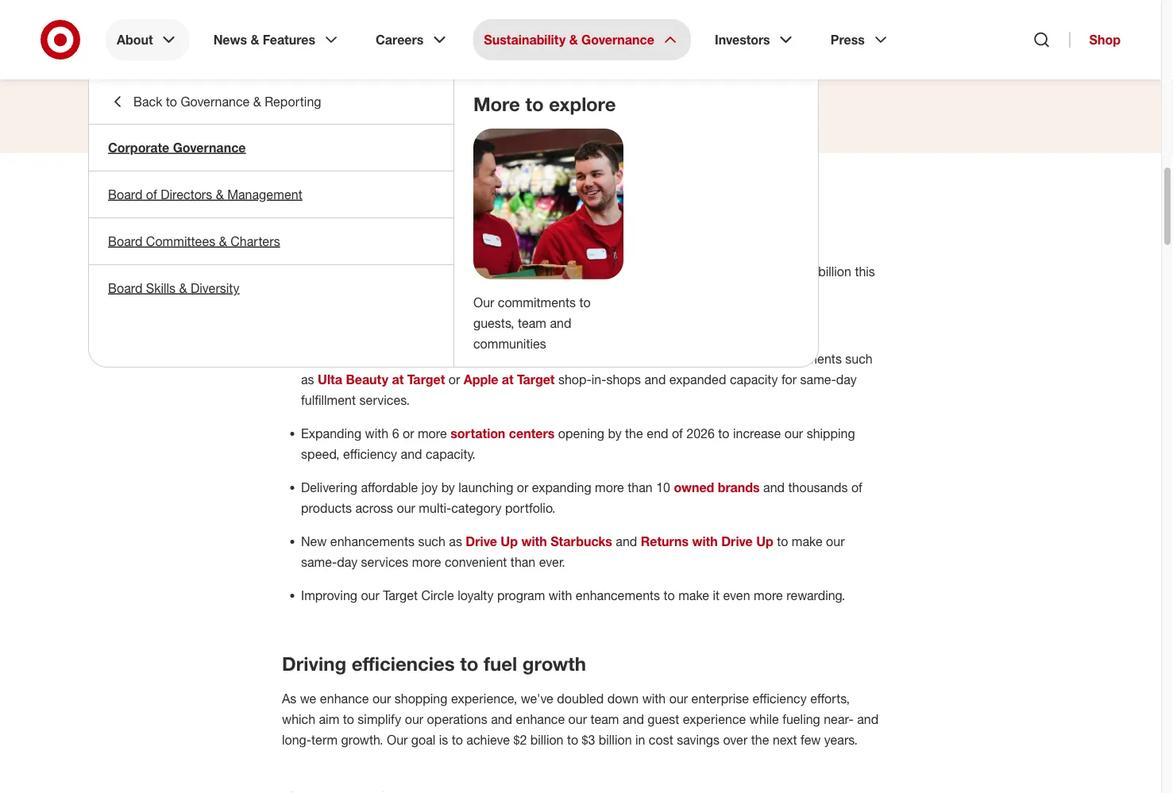 Task type: vqa. For each thing, say whether or not it's contained in the screenshot.
military & veterans "checkbox" on the right of the page
no



Task type: describe. For each thing, give the bounding box(es) containing it.
achieve
[[467, 732, 510, 748]]

2 drive from the left
[[721, 534, 753, 549]]

brands
[[718, 480, 760, 495]]

back to governance & reporting button
[[89, 79, 454, 124]]

efficiency inside as we enhance our shopping experience, we've doubled down with our enterprise efficiency efforts, which aim to simplify our operations and enhance our team and guest experience while fueling near- and long-term growth. our goal is to achieve $2 billion to $3 billion in cost savings over the next few years.
[[753, 691, 807, 707]]

to right the coming on the left top
[[438, 318, 449, 333]]

chief
[[496, 63, 526, 79]]

& inside button
[[253, 94, 261, 109]]

sustainability & governance link
[[473, 19, 691, 60]]

in-
[[592, 372, 606, 387]]

target down services
[[383, 588, 418, 603]]

to do it, we'll keep investing in priority areas that build our capabilities, enhance our shopping experiences and make target more relevant than ever. in fact, we plan to invest $4 billion to $5 billion this year to deliver even more of what our guests love most. that includes …
[[282, 243, 875, 300]]

1 horizontal spatial in
[[575, 318, 585, 333]]

to left $3 at the bottom of the page
[[567, 732, 578, 748]]

increase
[[733, 426, 781, 441]]

same- inside shop-in-shops and expanded capacity for same-day fulfillment services.
[[800, 372, 836, 387]]

1 vertical spatial as
[[449, 534, 462, 549]]

by inside opening by the end of 2026 to increase our shipping speed, efficiency and capacity.
[[608, 426, 622, 441]]

2023.
[[589, 318, 621, 333]]

down
[[608, 691, 639, 707]]

what
[[444, 284, 471, 300]]

our up '$4'
[[737, 243, 756, 259]]

more to explore
[[473, 93, 616, 116]]

more down what
[[452, 318, 482, 333]]

end
[[647, 426, 669, 441]]

fuel
[[484, 653, 517, 676]]

back to governance & reporting
[[133, 94, 321, 109]]

& up the 'executive'
[[569, 32, 578, 47]]

priority
[[457, 243, 497, 259]]

back
[[133, 94, 162, 109]]

opening by the end of 2026 to increase our shipping speed, efficiency and capacity.
[[301, 426, 855, 462]]

our up simplify
[[372, 691, 391, 707]]

to right the is
[[452, 732, 463, 748]]

returns
[[641, 534, 689, 549]]

to inside to make our same-day services more convenient than ever.
[[777, 534, 788, 549]]

1 vertical spatial enhance
[[320, 691, 369, 707]]

our up the guest
[[669, 691, 688, 707]]

investors
[[715, 32, 770, 47]]

to down experiences
[[310, 284, 321, 300]]

same- inside to make our same-day services more convenient than ever.
[[301, 554, 337, 570]]

new enhancements such as drive up with starbucks and returns with drive up
[[301, 534, 774, 549]]

joy
[[422, 480, 438, 495]]

and inside shop-in-shops and expanded capacity for same-day fulfillment services.
[[645, 372, 666, 387]]

news
[[213, 32, 247, 47]]

two target team members smiling in the grocery department image
[[473, 129, 624, 280]]

diversity
[[191, 280, 240, 296]]

our down doubled
[[568, 712, 587, 727]]

to make our same-day services more convenient than ever.
[[301, 534, 845, 570]]

day inside to make our same-day services more convenient than ever.
[[337, 554, 358, 570]]

target down updated
[[407, 372, 445, 387]]

owned brands link
[[674, 480, 760, 495]]

$2
[[514, 732, 527, 748]]

to left it
[[664, 588, 675, 603]]

year
[[282, 284, 306, 300]]

efficiency inside opening by the end of 2026 to increase our shipping speed, efficiency and capacity.
[[343, 446, 397, 462]]

program
[[497, 588, 545, 603]]

centers
[[509, 426, 555, 441]]

our inside to make our same-day services more convenient than ever.
[[826, 534, 845, 549]]

do
[[298, 243, 313, 259]]

fueling
[[783, 712, 820, 727]]

…
[[680, 284, 692, 300]]

speed,
[[301, 446, 340, 462]]

governance for to
[[181, 94, 250, 109]]

than inside to do it, we'll keep investing in priority areas that build our capabilities, enhance our shopping experiences and make target more relevant than ever. in fact, we plan to invest $4 billion to $5 billion this year to deliver even more of what our guests love most. that includes …
[[534, 264, 559, 279]]

billion right '$4'
[[750, 264, 783, 279]]

to inside our commitments to guests, team and communities
[[579, 295, 591, 310]]

affordable
[[361, 480, 418, 495]]

2023,
[[304, 204, 352, 228]]

it,
[[317, 243, 327, 259]]

2 at from the left
[[502, 372, 514, 387]]

and left chief in the top left of the page
[[471, 63, 493, 79]]

our up goal
[[405, 712, 424, 727]]

about link
[[106, 19, 190, 60]]

as inside ~175 stores updated by year's end, ranging from full remodels to the addition of enhancements such as
[[301, 372, 314, 387]]

news & features link
[[202, 19, 352, 60]]

more left "rewarding."
[[754, 588, 783, 603]]

in inside as we enhance our shopping experience, we've doubled down with our enterprise efficiency efforts, which aim to simplify our operations and enhance our team and guest experience while fueling near- and long-term growth. our goal is to achieve $2 billion to $3 billion in cost savings over the next few years.
[[635, 732, 645, 748]]

to inside button
[[166, 94, 177, 109]]

1 vertical spatial even
[[723, 588, 750, 603]]

about
[[117, 32, 153, 47]]

loyalty
[[458, 588, 494, 603]]

remodels
[[601, 351, 654, 367]]

than for 10
[[628, 480, 653, 495]]

2 vertical spatial enhancements
[[576, 588, 660, 603]]

board for board skills & diversity
[[108, 280, 143, 296]]

updated
[[372, 351, 420, 367]]

of inside opening by the end of 2026 to increase our shipping speed, efficiency and capacity.
[[672, 426, 683, 441]]

driving efficiencies to fuel growth
[[282, 653, 586, 676]]

guest
[[648, 712, 679, 727]]

our inside and thousands of products across our multi-category portfolio.
[[397, 500, 415, 516]]

to down chair and chief executive officer
[[526, 93, 544, 116]]

guests our
[[456, 204, 552, 228]]

stores inside ~175 stores updated by year's end, ranging from full remodels to the addition of enhancements such as
[[333, 351, 368, 367]]

for
[[782, 372, 797, 387]]

few
[[801, 732, 821, 748]]

$4
[[733, 264, 747, 279]]

most.
[[565, 284, 596, 300]]

the inside as we enhance our shopping experience, we've doubled down with our enterprise efficiency efforts, which aim to simplify our operations and enhance our team and guest experience while fueling near- and long-term growth. our goal is to achieve $2 billion to $3 billion in cost savings over the next few years.
[[751, 732, 769, 748]]

careers link
[[365, 19, 460, 60]]

coming
[[392, 318, 434, 333]]

as
[[282, 691, 297, 707]]

guests
[[497, 284, 535, 300]]

brian cornell
[[438, 25, 557, 48]]

such inside ~175 stores updated by year's end, ranging from full remodels to the addition of enhancements such as
[[846, 351, 873, 367]]

experience
[[683, 712, 746, 727]]

to left $5
[[787, 264, 798, 279]]

sustainability & governance
[[484, 32, 655, 47]]

our down services
[[361, 588, 380, 603]]

near-
[[824, 712, 854, 727]]

that
[[600, 284, 625, 300]]

enterprise
[[692, 691, 749, 707]]

driving
[[282, 653, 346, 676]]

sustainability
[[484, 32, 566, 47]]

committees
[[146, 234, 215, 249]]

plan
[[654, 264, 678, 279]]

& right news
[[251, 32, 259, 47]]

capabilities,
[[614, 243, 681, 259]]

news & features
[[213, 32, 315, 47]]

we've
[[521, 691, 554, 707]]

commitments
[[498, 295, 576, 310]]

even inside to do it, we'll keep investing in priority areas that build our capabilities, enhance our shopping experiences and make target more relevant than ever. in fact, we plan to invest $4 billion to $5 billion this year to deliver even more of what our guests love most. that includes …
[[366, 284, 393, 300]]

to right aim
[[343, 712, 354, 727]]

we inside to do it, we'll keep investing in priority areas that build our capabilities, enhance our shopping experiences and make target more relevant than ever. in fact, we plan to invest $4 billion to $5 billion this year to deliver even more of what our guests love most. that includes …
[[634, 264, 650, 279]]

year's
[[440, 351, 473, 367]]

& right directors
[[216, 187, 224, 202]]

beauty
[[346, 372, 389, 387]]

ever. inside to make our same-day services more convenient than ever.
[[539, 554, 565, 570]]

1 up from the left
[[501, 534, 518, 549]]

target inside to do it, we'll keep investing in priority areas that build our capabilities, enhance our shopping experiences and make target more relevant than ever. in fact, we plan to invest $4 billion to $5 billion this year to deliver even more of what our guests love most. that includes …
[[415, 264, 449, 279]]

and right near-
[[857, 712, 879, 727]]

of inside site navigation element
[[146, 187, 157, 202]]

more right expanding
[[595, 480, 624, 495]]

to
[[282, 243, 295, 259]]

enhancements inside ~175 stores updated by year's end, ranging from full remodels to the addition of enhancements such as
[[758, 351, 842, 367]]



Task type: locate. For each thing, give the bounding box(es) containing it.
our inside as we enhance our shopping experience, we've doubled down with our enterprise efficiency efforts, which aim to simplify our operations and enhance our team and guest experience while fueling near- and long-term growth. our goal is to achieve $2 billion to $3 billion in cost savings over the next few years.
[[387, 732, 408, 748]]

1 horizontal spatial even
[[723, 588, 750, 603]]

0 vertical spatial team
[[518, 315, 547, 331]]

drive up with starbucks link
[[466, 534, 612, 549]]

enhance down we've
[[516, 712, 565, 727]]

ever. down "build"
[[562, 264, 589, 279]]

improving
[[301, 588, 357, 603]]

in inside to do it, we'll keep investing in priority areas that build our capabilities, enhance our shopping experiences and make target more relevant than ever. in fact, we plan to invest $4 billion to $5 billion this year to deliver even more of what our guests love most. that includes …
[[444, 243, 454, 259]]

2026
[[687, 426, 715, 441]]

more up the capacity.
[[418, 426, 447, 441]]

our down thousands
[[826, 534, 845, 549]]

1 horizontal spatial efficiency
[[753, 691, 807, 707]]

target
[[415, 264, 449, 279], [407, 372, 445, 387], [517, 372, 555, 387], [383, 588, 418, 603]]

growth.
[[341, 732, 383, 748]]

2 horizontal spatial enhancements
[[758, 351, 842, 367]]

efficiencies
[[352, 653, 455, 676]]

our right what
[[475, 284, 493, 300]]

fact,
[[606, 264, 631, 279]]

stores up beauty
[[333, 351, 368, 367]]

0 vertical spatial in
[[282, 204, 299, 228]]

1 vertical spatial ever.
[[539, 554, 565, 570]]

0 horizontal spatial day
[[337, 554, 358, 570]]

0 horizontal spatial as
[[301, 372, 314, 387]]

skills
[[146, 280, 176, 296]]

0 horizontal spatial make
[[380, 264, 411, 279]]

site navigation element
[[0, 0, 1173, 794]]

by for expanding
[[441, 480, 455, 495]]

products
[[301, 500, 352, 516]]

2 horizontal spatial make
[[792, 534, 823, 549]]

and
[[471, 63, 493, 79], [355, 264, 377, 279], [550, 315, 572, 331], [645, 372, 666, 387], [401, 446, 422, 462], [763, 480, 785, 495], [616, 534, 637, 549], [491, 712, 512, 727], [623, 712, 644, 727], [857, 712, 879, 727]]

multi-
[[419, 500, 451, 516]]

of inside to do it, we'll keep investing in priority areas that build our capabilities, enhance our shopping experiences and make target more relevant than ever. in fact, we plan to invest $4 billion to $5 billion this year to deliver even more of what our guests love most. that includes …
[[429, 284, 440, 300]]

2 vertical spatial make
[[679, 588, 709, 603]]

of left directors
[[146, 187, 157, 202]]

while
[[750, 712, 779, 727]]

keep
[[358, 243, 386, 259]]

ever. inside to do it, we'll keep investing in priority areas that build our capabilities, enhance our shopping experiences and make target more relevant than ever. in fact, we plan to invest $4 billion to $5 billion this year to deliver even more of what our guests love most. that includes …
[[562, 264, 589, 279]]

efforts,
[[810, 691, 850, 707]]

drive up convenient
[[466, 534, 497, 549]]

years.
[[824, 732, 858, 748]]

day inside shop-in-shops and expanded capacity for same-day fulfillment services.
[[836, 372, 857, 387]]

1 vertical spatial by
[[608, 426, 622, 441]]

make left it
[[679, 588, 709, 603]]

0 horizontal spatial efficiency
[[343, 446, 397, 462]]

1 vertical spatial make
[[792, 534, 823, 549]]

and thousands of products across our multi-category portfolio.
[[301, 480, 863, 516]]

and inside to do it, we'll keep investing in priority areas that build our capabilities, enhance our shopping experiences and make target more relevant than ever. in fact, we plan to invest $4 billion to $5 billion this year to deliver even more of what our guests love most. that includes …
[[355, 264, 377, 279]]

to right back at the left of the page
[[166, 94, 177, 109]]

team inside our commitments to guests, team and communities
[[518, 315, 547, 331]]

3 board from the top
[[108, 280, 143, 296]]

our inside our commitments to guests, team and communities
[[473, 295, 494, 310]]

0 vertical spatial ever.
[[562, 264, 589, 279]]

1 vertical spatial enhancements
[[330, 534, 415, 549]]

1 vertical spatial in
[[592, 264, 602, 279]]

2 vertical spatial the
[[751, 732, 769, 748]]

1 horizontal spatial by
[[441, 480, 455, 495]]

1 vertical spatial the
[[625, 426, 643, 441]]

1 vertical spatial such
[[418, 534, 446, 549]]

by for ranging
[[423, 351, 437, 367]]

billion right $3 at the bottom of the page
[[599, 732, 632, 748]]

of up the capacity
[[743, 351, 754, 367]]

1 vertical spatial or
[[403, 426, 414, 441]]

2 vertical spatial board
[[108, 280, 143, 296]]

enhancements up 'for'
[[758, 351, 842, 367]]

and down expanding with 6 or more sortation centers
[[401, 446, 422, 462]]

0 horizontal spatial team
[[518, 315, 547, 331]]

0 vertical spatial in
[[444, 243, 454, 259]]

services
[[361, 554, 409, 570]]

charters
[[231, 234, 280, 249]]

term
[[311, 732, 338, 748]]

1 horizontal spatial in
[[592, 264, 602, 279]]

in left the 2023. at right top
[[575, 318, 585, 333]]

enhance up invest
[[684, 243, 733, 259]]

ulta beauty at target link
[[318, 372, 445, 387]]

1 horizontal spatial team
[[591, 712, 619, 727]]

to left that
[[579, 295, 591, 310]]

our right "build"
[[592, 243, 610, 259]]

by inside ~175 stores updated by year's end, ranging from full remodels to the addition of enhancements such as
[[423, 351, 437, 367]]

0 horizontal spatial or
[[403, 426, 414, 441]]

our up guests,
[[473, 295, 494, 310]]

0 horizontal spatial even
[[366, 284, 393, 300]]

target down investing
[[415, 264, 449, 279]]

shop
[[1090, 32, 1121, 47]]

governance up board of directors & management
[[173, 140, 246, 155]]

efficiency
[[343, 446, 397, 462], [753, 691, 807, 707]]

with up the guest
[[642, 691, 666, 707]]

10
[[656, 480, 670, 495]]

and down commitments
[[550, 315, 572, 331]]

to up the '…'
[[682, 264, 693, 279]]

the
[[672, 351, 690, 367], [625, 426, 643, 441], [751, 732, 769, 748]]

delivering
[[301, 480, 357, 495]]

improving our target circle loyalty program with enhancements to make it even more rewarding.
[[301, 588, 845, 603]]

0 vertical spatial same-
[[800, 372, 836, 387]]

1 horizontal spatial make
[[679, 588, 709, 603]]

0 vertical spatial as
[[301, 372, 314, 387]]

the up expanded
[[672, 351, 690, 367]]

0 horizontal spatial same-
[[301, 554, 337, 570]]

with right program
[[549, 588, 572, 603]]

board skills & diversity link
[[89, 265, 454, 311]]

as
[[301, 372, 314, 387], [449, 534, 462, 549]]

stores
[[353, 318, 389, 333], [333, 351, 368, 367]]

expanding
[[532, 480, 592, 495]]

1 horizontal spatial our
[[473, 295, 494, 310]]

with right the returns
[[692, 534, 718, 549]]

brian
[[438, 25, 486, 48]]

0 horizontal spatial up
[[501, 534, 518, 549]]

make up "rewarding."
[[792, 534, 823, 549]]

deliver
[[324, 284, 362, 300]]

to up "rewarding."
[[777, 534, 788, 549]]

returns with drive up link
[[641, 534, 774, 549]]

0 vertical spatial we
[[634, 264, 650, 279]]

& right the skills
[[179, 280, 187, 296]]

1 vertical spatial board
[[108, 234, 143, 249]]

1 horizontal spatial day
[[836, 372, 857, 387]]

expanding with 6 or more sortation centers
[[301, 426, 555, 441]]

our inside opening by the end of 2026 to increase our shipping speed, efficiency and capacity.
[[785, 426, 803, 441]]

& left charters
[[219, 234, 227, 249]]

by right opening
[[608, 426, 622, 441]]

governance up corporate governance
[[181, 94, 250, 109]]

even
[[366, 284, 393, 300], [723, 588, 750, 603]]

1 horizontal spatial drive
[[721, 534, 753, 549]]

2 horizontal spatial the
[[751, 732, 769, 748]]

of inside and thousands of products across our multi-category portfolio.
[[852, 480, 863, 495]]

1 horizontal spatial the
[[672, 351, 690, 367]]

in down management
[[282, 204, 299, 228]]

make down investing
[[380, 264, 411, 279]]

1 vertical spatial efficiency
[[753, 691, 807, 707]]

enhancements down to make our same-day services more convenient than ever.
[[576, 588, 660, 603]]

management
[[227, 187, 302, 202]]

and inside our commitments to guests, team and communities
[[550, 315, 572, 331]]

corporate governance
[[108, 140, 246, 155]]

and up achieve at left bottom
[[491, 712, 512, 727]]

more up circle
[[412, 554, 441, 570]]

shopping inside to do it, we'll keep investing in priority areas that build our capabilities, enhance our shopping experiences and make target more relevant than ever. in fact, we plan to invest $4 billion to $5 billion this year to deliver even more of what our guests love most. that includes …
[[759, 243, 812, 259]]

0 vertical spatial than
[[534, 264, 559, 279]]

features
[[263, 32, 315, 47]]

shops
[[606, 372, 641, 387]]

1 horizontal spatial at
[[502, 372, 514, 387]]

1 horizontal spatial shopping
[[759, 243, 812, 259]]

owned
[[674, 480, 714, 495]]

than for ever.
[[511, 554, 536, 570]]

shipping
[[807, 426, 855, 441]]

0 vertical spatial such
[[846, 351, 873, 367]]

$5
[[802, 264, 815, 279]]

efficiency down 6
[[343, 446, 397, 462]]

2 horizontal spatial by
[[608, 426, 622, 441]]

than down new enhancements such as drive up with starbucks and returns with drive up
[[511, 554, 536, 570]]

billion right $5
[[818, 264, 852, 279]]

0 vertical spatial our
[[473, 295, 494, 310]]

our right increase
[[785, 426, 803, 441]]

0 horizontal spatial we
[[300, 691, 316, 707]]

we right as
[[300, 691, 316, 707]]

0 horizontal spatial at
[[392, 372, 404, 387]]

to inside opening by the end of 2026 to increase our shipping speed, efficiency and capacity.
[[718, 426, 730, 441]]

of left what
[[429, 284, 440, 300]]

thousands
[[788, 480, 848, 495]]

0 vertical spatial day
[[836, 372, 857, 387]]

and inside opening by the end of 2026 to increase our shipping speed, efficiency and capacity.
[[401, 446, 422, 462]]

more inside to make our same-day services more convenient than ever.
[[412, 554, 441, 570]]

1 vertical spatial stores
[[333, 351, 368, 367]]

includes
[[629, 284, 676, 300]]

& left reporting
[[253, 94, 261, 109]]

1 horizontal spatial as
[[449, 534, 462, 549]]

0 horizontal spatial shopping
[[395, 691, 448, 707]]

and inside and thousands of products across our multi-category portfolio.
[[763, 480, 785, 495]]

0 horizontal spatial drive
[[466, 534, 497, 549]]

0 vertical spatial the
[[672, 351, 690, 367]]

~175
[[301, 351, 330, 367]]

than left 10
[[628, 480, 653, 495]]

sortation centers link
[[451, 426, 555, 441]]

than down that
[[534, 264, 559, 279]]

1 vertical spatial day
[[337, 554, 358, 570]]

board of directors & management link
[[89, 172, 454, 218]]

than inside to make our same-day services more convenient than ever.
[[511, 554, 536, 570]]

team down commitments
[[518, 315, 547, 331]]

same- right 'for'
[[800, 372, 836, 387]]

0 vertical spatial or
[[449, 372, 460, 387]]

governance for &
[[582, 32, 655, 47]]

1 board from the top
[[108, 187, 143, 202]]

experiences
[[282, 264, 352, 279]]

we inside as we enhance our shopping experience, we've doubled down with our enterprise efficiency efforts, which aim to simplify our operations and enhance our team and guest experience while fueling near- and long-term growth. our goal is to achieve $2 billion to $3 billion in cost savings over the next few years.
[[300, 691, 316, 707]]

in left fact,
[[592, 264, 602, 279]]

1 vertical spatial in
[[575, 318, 585, 333]]

make inside to make our same-day services more convenient than ever.
[[792, 534, 823, 549]]

1 vertical spatial our
[[387, 732, 408, 748]]

at right 'apple'
[[502, 372, 514, 387]]

&
[[251, 32, 259, 47], [569, 32, 578, 47], [253, 94, 261, 109], [216, 187, 224, 202], [219, 234, 227, 249], [179, 280, 187, 296]]

2 horizontal spatial or
[[517, 480, 528, 495]]

shop link
[[1070, 32, 1121, 48]]

fulfillment
[[301, 392, 356, 408]]

shopping inside as we enhance our shopping experience, we've doubled down with our enterprise efficiency efforts, which aim to simplify our operations and enhance our team and guest experience while fueling near- and long-term growth. our goal is to achieve $2 billion to $3 billion in cost savings over the next few years.
[[395, 691, 448, 707]]

directors
[[161, 187, 212, 202]]

2 vertical spatial or
[[517, 480, 528, 495]]

capacity.
[[426, 446, 476, 462]]

0 horizontal spatial such
[[418, 534, 446, 549]]

more up the coming on the left top
[[396, 284, 425, 300]]

love
[[538, 284, 561, 300]]

0 vertical spatial stores
[[353, 318, 389, 333]]

chair
[[438, 63, 468, 79]]

1 horizontal spatial same-
[[800, 372, 836, 387]]

shopping down driving efficiencies to fuel growth
[[395, 691, 448, 707]]

team
[[518, 315, 547, 331], [591, 712, 619, 727]]

cornell
[[491, 25, 557, 48]]

and right shops
[[645, 372, 666, 387]]

new
[[326, 318, 350, 333]]

board down corporate
[[108, 187, 143, 202]]

2 board from the top
[[108, 234, 143, 249]]

invest
[[697, 264, 730, 279]]

expanding
[[301, 426, 362, 441]]

0 vertical spatial enhance
[[684, 243, 733, 259]]

2 vertical spatial in
[[635, 732, 645, 748]]

the inside ~175 stores updated by year's end, ranging from full remodels to the addition of enhancements such as
[[672, 351, 690, 367]]

across
[[355, 500, 393, 516]]

launching
[[459, 480, 513, 495]]

~175 stores updated by year's end, ranging from full remodels to the addition of enhancements such as
[[301, 351, 873, 387]]

the inside opening by the end of 2026 to increase our shipping speed, efficiency and capacity.
[[625, 426, 643, 441]]

explore
[[549, 93, 616, 116]]

of inside ~175 stores updated by year's end, ranging from full remodels to the addition of enhancements such as
[[743, 351, 754, 367]]

board for board of directors & management
[[108, 187, 143, 202]]

category
[[451, 500, 502, 516]]

0 vertical spatial board
[[108, 187, 143, 202]]

board left the skills
[[108, 280, 143, 296]]

efficiency up "while"
[[753, 691, 807, 707]]

drive down brands
[[721, 534, 753, 549]]

and down down
[[623, 712, 644, 727]]

such
[[846, 351, 873, 367], [418, 534, 446, 549]]

apple at target link
[[464, 372, 555, 387]]

billion right $2
[[530, 732, 564, 748]]

it
[[713, 588, 720, 603]]

0 horizontal spatial enhance
[[320, 691, 369, 707]]

0 vertical spatial enhancements
[[758, 351, 842, 367]]

2 horizontal spatial in
[[635, 732, 645, 748]]

at down updated
[[392, 372, 404, 387]]

1 drive from the left
[[466, 534, 497, 549]]

neighborhoods
[[485, 318, 572, 333]]

make inside to do it, we'll keep investing in priority areas that build our capabilities, enhance our shopping experiences and make target more relevant than ever. in fact, we plan to invest $4 billion to $5 billion this year to deliver even more of what our guests love most. that includes …
[[380, 264, 411, 279]]

board for board committees & charters
[[108, 234, 143, 249]]

1 horizontal spatial enhancements
[[576, 588, 660, 603]]

governance up officer
[[582, 32, 655, 47]]

0 horizontal spatial in
[[282, 204, 299, 228]]

enhance
[[684, 243, 733, 259], [320, 691, 369, 707], [516, 712, 565, 727]]

or up portfolio.
[[517, 480, 528, 495]]

more down priority
[[453, 264, 482, 279]]

1 horizontal spatial or
[[449, 372, 460, 387]]

to right remodels
[[657, 351, 668, 367]]

capacity
[[730, 372, 778, 387]]

0 vertical spatial make
[[380, 264, 411, 279]]

aim
[[319, 712, 339, 727]]

governance inside button
[[181, 94, 250, 109]]

1 horizontal spatial enhance
[[516, 712, 565, 727]]

and down the keep in the top left of the page
[[355, 264, 377, 279]]

0 vertical spatial even
[[366, 284, 393, 300]]

1 vertical spatial same-
[[301, 554, 337, 570]]

1 horizontal spatial we
[[634, 264, 650, 279]]

0 vertical spatial efficiency
[[343, 446, 397, 462]]

in
[[444, 243, 454, 259], [575, 318, 585, 333], [635, 732, 645, 748]]

in left priority
[[444, 243, 454, 259]]

2 vertical spatial by
[[441, 480, 455, 495]]

up down brands
[[756, 534, 774, 549]]

communities
[[473, 336, 546, 351]]

0 horizontal spatial our
[[387, 732, 408, 748]]

cost
[[649, 732, 673, 748]]

we'll
[[330, 243, 355, 259]]

our down affordable
[[397, 500, 415, 516]]

ever.
[[562, 264, 589, 279], [539, 554, 565, 570]]

we down the capabilities,
[[634, 264, 650, 279]]

of right end
[[672, 426, 683, 441]]

executive
[[530, 63, 585, 79]]

that
[[535, 243, 557, 259]]

from
[[551, 351, 577, 367]]

team inside as we enhance our shopping experience, we've doubled down with our enterprise efficiency efforts, which aim to simplify our operations and enhance our team and guest experience while fueling near- and long-term growth. our goal is to achieve $2 billion to $3 billion in cost savings over the next few years.
[[591, 712, 619, 727]]

governance inside 'link'
[[173, 140, 246, 155]]

in left cost
[[635, 732, 645, 748]]

enhance inside to do it, we'll keep investing in priority areas that build our capabilities, enhance our shopping experiences and make target more relevant than ever. in fact, we plan to invest $4 billion to $5 billion this year to deliver even more of what our guests love most. that includes …
[[684, 243, 733, 259]]

same-
[[800, 372, 836, 387], [301, 554, 337, 570]]

1 at from the left
[[392, 372, 404, 387]]

0 vertical spatial shopping
[[759, 243, 812, 259]]

0 vertical spatial by
[[423, 351, 437, 367]]

with inside as we enhance our shopping experience, we've doubled down with our enterprise efficiency efforts, which aim to simplify our operations and enhance our team and guest experience while fueling near- and long-term growth. our goal is to achieve $2 billion to $3 billion in cost savings over the next few years.
[[642, 691, 666, 707]]

to right 2026
[[718, 426, 730, 441]]

and left the returns
[[616, 534, 637, 549]]

target down ranging
[[517, 372, 555, 387]]

with down portfolio.
[[521, 534, 547, 549]]

doubled
[[557, 691, 604, 707]]

day left services
[[337, 554, 358, 570]]

1 vertical spatial governance
[[181, 94, 250, 109]]

~20
[[301, 318, 323, 333]]

1 vertical spatial team
[[591, 712, 619, 727]]

2 horizontal spatial enhance
[[684, 243, 733, 259]]

next
[[773, 732, 797, 748]]

0 horizontal spatial enhancements
[[330, 534, 415, 549]]

0 horizontal spatial by
[[423, 351, 437, 367]]

to inside ~175 stores updated by year's end, ranging from full remodels to the addition of enhancements such as
[[657, 351, 668, 367]]

same- down new
[[301, 554, 337, 570]]

or right 6
[[403, 426, 414, 441]]

the left end
[[625, 426, 643, 441]]

shop-in-shops and expanded capacity for same-day fulfillment services.
[[301, 372, 857, 408]]

enhancements up services
[[330, 534, 415, 549]]

1 vertical spatial shopping
[[395, 691, 448, 707]]

with left 6
[[365, 426, 389, 441]]

of right thousands
[[852, 480, 863, 495]]

1 horizontal spatial up
[[756, 534, 774, 549]]

to left fuel
[[460, 653, 478, 676]]

our left goal
[[387, 732, 408, 748]]

2 vertical spatial enhance
[[516, 712, 565, 727]]

0 vertical spatial governance
[[582, 32, 655, 47]]

2 up from the left
[[756, 534, 774, 549]]

1 horizontal spatial such
[[846, 351, 873, 367]]

press link
[[820, 19, 902, 60]]

2 vertical spatial governance
[[173, 140, 246, 155]]

in inside to do it, we'll keep investing in priority areas that build our capabilities, enhance our shopping experiences and make target more relevant than ever. in fact, we plan to invest $4 billion to $5 billion this year to deliver even more of what our guests love most. that includes …
[[592, 264, 602, 279]]

new
[[301, 534, 327, 549]]

as down ~175
[[301, 372, 314, 387]]



